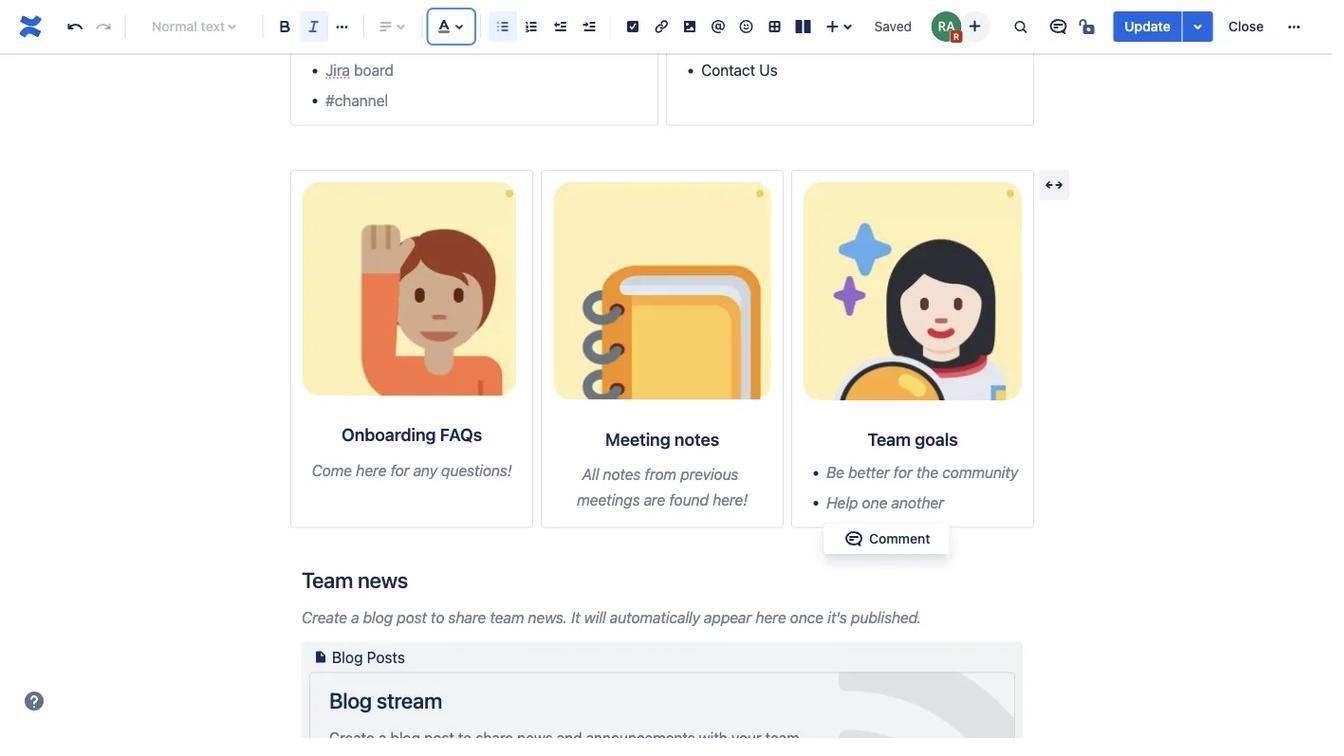 Task type: describe. For each thing, give the bounding box(es) containing it.
it's
[[827, 608, 847, 626]]

redo ⌘⇧z image
[[92, 15, 115, 38]]

another
[[891, 493, 944, 512]]

it
[[571, 608, 580, 626]]

us
[[759, 61, 778, 79]]

found
[[669, 491, 709, 509]]

share
[[448, 608, 486, 626]]

from
[[645, 465, 676, 483]]

comment image
[[842, 527, 865, 550]]

previous
[[680, 465, 738, 483]]

bullet list ⌘⇧8 image
[[492, 15, 514, 38]]

notes for all
[[603, 465, 641, 483]]

outdent ⇧tab image
[[549, 15, 571, 38]]

italic ⌘i image
[[302, 15, 325, 38]]

go wide image
[[1043, 174, 1065, 196]]

meetings
[[577, 491, 640, 509]]

create
[[302, 608, 347, 626]]

all
[[582, 465, 599, 483]]

be better for the community
[[826, 464, 1018, 482]]

the
[[916, 464, 938, 482]]

team
[[490, 608, 524, 626]]

blog posts
[[332, 648, 405, 666]]

action item image
[[622, 15, 644, 38]]

team goals
[[867, 429, 958, 450]]

create a blog post to share team news. it will automatically appear here once it's published.
[[302, 608, 921, 626]]

any
[[413, 461, 437, 479]]

more image
[[1283, 15, 1305, 38]]

onboarding
[[341, 424, 436, 445]]

emoji image
[[735, 15, 758, 38]]

help image
[[23, 690, 46, 712]]

jira
[[325, 61, 350, 79]]

board
[[354, 61, 394, 79]]

comment button
[[831, 527, 942, 550]]

blog stream
[[329, 687, 442, 713]]

comment icon image
[[1047, 15, 1070, 38]]

onboarding faqs
[[341, 424, 482, 445]]

blog posts image
[[309, 646, 332, 668]]

help one another
[[826, 493, 944, 512]]

blog for blog posts
[[332, 648, 363, 666]]

once
[[790, 608, 824, 626]]

find and replace image
[[1009, 15, 1032, 38]]

layouts image
[[792, 15, 814, 38]]

questions!
[[441, 461, 512, 479]]

post
[[397, 608, 427, 626]]

comment
[[869, 531, 930, 546]]

1 vertical spatial here
[[756, 608, 786, 626]]



Task type: locate. For each thing, give the bounding box(es) containing it.
table image
[[763, 15, 786, 38]]

no restrictions image
[[1077, 15, 1100, 38]]

meeting
[[605, 429, 670, 449]]

1 vertical spatial team
[[302, 567, 353, 593]]

more formatting image
[[331, 15, 353, 38]]

help for help
[[701, 31, 733, 50]]

faqs
[[440, 424, 482, 445]]

ruby anderson image
[[931, 11, 961, 42]]

notes up previous
[[674, 429, 719, 449]]

come here for any questions!
[[312, 461, 512, 479]]

numbered list ⌘⇧7 image
[[520, 15, 543, 38]]

1 vertical spatial blog
[[329, 687, 372, 713]]

0 horizontal spatial notes
[[603, 465, 641, 483]]

come
[[312, 461, 352, 479]]

0 vertical spatial help
[[701, 31, 733, 50]]

0 vertical spatial team
[[867, 429, 911, 450]]

1 vertical spatial notes
[[603, 465, 641, 483]]

better
[[848, 464, 890, 482]]

community
[[942, 464, 1018, 482]]

team
[[867, 429, 911, 450], [302, 567, 353, 593]]

0 horizontal spatial team
[[302, 567, 353, 593]]

for
[[390, 461, 409, 479], [893, 464, 912, 482]]

1 horizontal spatial notes
[[674, 429, 719, 449]]

0 horizontal spatial for
[[390, 461, 409, 479]]

undo ⌘z image
[[63, 15, 86, 38]]

1 vertical spatial help
[[826, 493, 858, 512]]

here!
[[713, 491, 747, 509]]

notes
[[674, 429, 719, 449], [603, 465, 641, 483]]

close button
[[1217, 11, 1275, 42]]

automatically
[[610, 608, 700, 626]]

published.
[[851, 608, 921, 626]]

update
[[1125, 19, 1170, 34]]

appear
[[704, 608, 752, 626]]

for left the
[[893, 464, 912, 482]]

team up better
[[867, 429, 911, 450]]

to
[[431, 608, 444, 626]]

saved
[[874, 19, 912, 34]]

blog for blog stream
[[329, 687, 372, 713]]

stream
[[377, 687, 442, 713]]

indent tab image
[[577, 15, 600, 38]]

confluence image
[[15, 11, 46, 42], [15, 11, 46, 42]]

help
[[701, 31, 733, 50], [826, 493, 858, 512]]

blog left posts
[[332, 648, 363, 666]]

1 horizontal spatial team
[[867, 429, 911, 450]]

blog
[[332, 648, 363, 666], [329, 687, 372, 713]]

posts
[[367, 648, 405, 666]]

a
[[351, 608, 359, 626]]

team news
[[302, 567, 408, 593]]

notes inside all notes from previous meetings are found here!
[[603, 465, 641, 483]]

news
[[358, 567, 408, 593]]

for for the
[[893, 464, 912, 482]]

1 horizontal spatial for
[[893, 464, 912, 482]]

be
[[826, 464, 844, 482]]

adjust update settings image
[[1187, 15, 1209, 38]]

mention image
[[707, 15, 729, 38]]

here left once
[[756, 608, 786, 626]]

add image, video, or file image
[[678, 15, 701, 38]]

team for team news
[[302, 567, 353, 593]]

update button
[[1113, 11, 1182, 42]]

0 vertical spatial notes
[[674, 429, 719, 449]]

0 vertical spatial blog
[[332, 648, 363, 666]]

close
[[1228, 19, 1264, 34]]

will
[[584, 608, 606, 626]]

#channel
[[325, 91, 388, 109]]

blog down the blog posts
[[329, 687, 372, 713]]

jira board
[[325, 61, 394, 79]]

team up create
[[302, 567, 353, 593]]

for for any
[[390, 461, 409, 479]]

contact us
[[701, 61, 778, 79]]

notes up 'meetings'
[[603, 465, 641, 483]]

one
[[862, 493, 887, 512]]

help right add image, video, or file
[[701, 31, 733, 50]]

link image
[[650, 15, 673, 38]]

here
[[356, 461, 387, 479], [756, 608, 786, 626]]

help down 'be' on the right bottom of the page
[[826, 493, 858, 512]]

are
[[644, 491, 665, 509]]

bold ⌘b image
[[274, 15, 296, 38]]

team for team goals
[[867, 429, 911, 450]]

goals
[[915, 429, 958, 450]]

0 horizontal spatial here
[[356, 461, 387, 479]]

contact
[[701, 61, 755, 79]]

0 horizontal spatial help
[[701, 31, 733, 50]]

1 horizontal spatial here
[[756, 608, 786, 626]]

notes for meeting
[[674, 429, 719, 449]]

meeting notes
[[605, 429, 719, 449]]

news.
[[528, 608, 567, 626]]

invite to edit image
[[963, 15, 986, 37]]

help for help one another
[[826, 493, 858, 512]]

1 horizontal spatial help
[[826, 493, 858, 512]]

all notes from previous meetings are found here!
[[577, 465, 747, 509]]

for left any
[[390, 461, 409, 479]]

here down onboarding
[[356, 461, 387, 479]]

blog
[[363, 608, 393, 626]]

0 vertical spatial here
[[356, 461, 387, 479]]



Task type: vqa. For each thing, say whether or not it's contained in the screenshot.
the right RUBY ANDERSON 'image'
no



